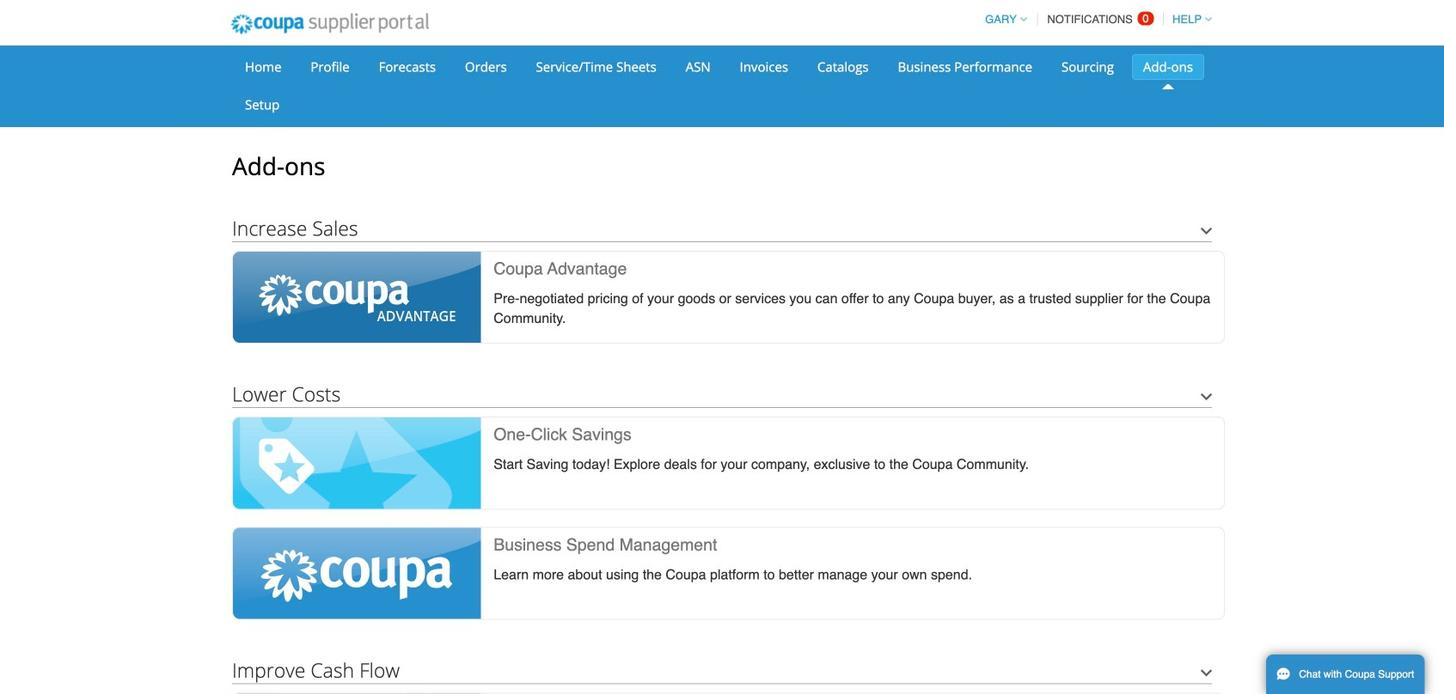 Task type: vqa. For each thing, say whether or not it's contained in the screenshot.
tab list
no



Task type: locate. For each thing, give the bounding box(es) containing it.
coupa supplier portal image
[[219, 3, 441, 46]]

navigation
[[977, 3, 1212, 36]]



